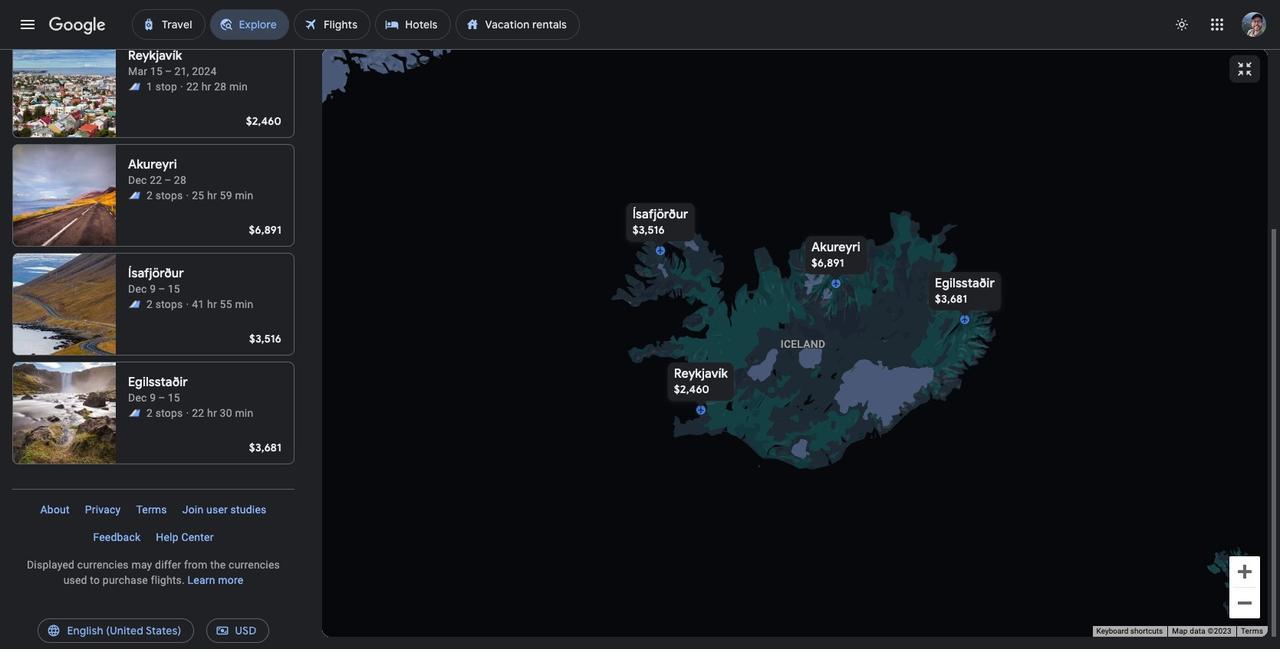 Task type: locate. For each thing, give the bounding box(es) containing it.
2 dec from the top
[[128, 283, 147, 295]]

1 vertical spatial $3,681
[[249, 441, 282, 455]]

egilsstaðir dec 9 – 15
[[128, 375, 188, 404]]

2 jetblue and icelandair image from the top
[[128, 189, 140, 202]]

1 2 stops from the top
[[147, 189, 183, 202]]

1 vertical spatial $2,460
[[674, 382, 709, 396]]

1 jetblue and icelandair image from the top
[[128, 81, 140, 93]]

0 vertical spatial dec
[[128, 174, 147, 186]]

reykjavík inside reykjavík mar 15 – 21, 2024
[[128, 48, 182, 64]]

1 horizontal spatial akureyri
[[811, 240, 860, 255]]

2460 US dollars text field
[[246, 114, 282, 128]]

28
[[214, 81, 227, 93]]

0 vertical spatial reykjavík
[[128, 48, 182, 64]]

2 vertical spatial 2
[[147, 407, 153, 420]]

1 horizontal spatial terms link
[[1241, 628, 1263, 636]]

terms link right ©2023
[[1241, 628, 1263, 636]]

1 vertical spatial 9 – 15
[[150, 392, 180, 404]]

dec inside ísafjörður dec 9 – 15
[[128, 283, 147, 295]]

1 vertical spatial $6,891
[[811, 256, 844, 270]]

hr left 28
[[202, 81, 211, 93]]

1 vertical spatial egilsstaðir
[[128, 375, 188, 390]]

hr for egilsstaðir
[[207, 407, 217, 420]]

0 vertical spatial  image
[[186, 188, 189, 203]]

terms right ©2023
[[1241, 628, 1263, 636]]

0 horizontal spatial egilsstaðir
[[128, 375, 188, 390]]

2 stops for ísafjörður
[[147, 298, 183, 311]]

1 horizontal spatial $6,891
[[811, 256, 844, 270]]

akureyri for akureyri dec 22 – 28
[[128, 157, 177, 173]]

1 2 from the top
[[147, 189, 153, 202]]

0 vertical spatial akureyri
[[128, 157, 177, 173]]

$2,460
[[246, 114, 282, 128], [674, 382, 709, 396]]

akureyri up 6891 us dollars text box
[[811, 240, 860, 255]]

2
[[147, 189, 153, 202], [147, 298, 153, 311], [147, 407, 153, 420]]

1 vertical spatial stops
[[156, 298, 183, 311]]

currencies up to
[[77, 559, 129, 572]]

0 vertical spatial ísafjörður
[[632, 207, 688, 222]]

2 stops down ísafjörður dec 9 – 15
[[147, 298, 183, 311]]

1 vertical spatial terms
[[1241, 628, 1263, 636]]

privacy
[[85, 504, 121, 516]]

learn
[[188, 575, 215, 587]]

join user studies
[[182, 504, 267, 516]]

3 2 stops from the top
[[147, 407, 183, 420]]

reykjavík up 2460 us dollars text box
[[674, 366, 728, 382]]

22 for 22 hr 28 min
[[186, 81, 199, 93]]

1 vertical spatial ísafjörður
[[128, 266, 184, 282]]

1 vertical spatial 2
[[147, 298, 153, 311]]

0 vertical spatial $2,460
[[246, 114, 282, 128]]

$3,681
[[935, 292, 967, 306], [249, 441, 282, 455]]

2 2 stops from the top
[[147, 298, 183, 311]]

4 jetblue and icelandair image from the top
[[128, 407, 140, 420]]

2 stops
[[147, 189, 183, 202], [147, 298, 183, 311], [147, 407, 183, 420]]

jetblue and icelandair image
[[128, 81, 140, 93], [128, 189, 140, 202], [128, 298, 140, 311], [128, 407, 140, 420]]

1 vertical spatial reykjavík
[[674, 366, 728, 382]]

2 vertical spatial  image
[[186, 406, 189, 421]]

2 stops down 22 – 28
[[147, 189, 183, 202]]

1 stop
[[147, 81, 177, 93]]

stops
[[156, 189, 183, 202], [156, 298, 183, 311], [156, 407, 183, 420]]

1 horizontal spatial $3,516
[[632, 223, 664, 237]]

0 vertical spatial 22
[[186, 81, 199, 93]]

55
[[220, 298, 232, 311]]

1 9 – 15 from the top
[[150, 283, 180, 295]]

ísafjörður for ísafjörður dec 9 – 15
[[128, 266, 184, 282]]

terms link
[[128, 498, 175, 522], [1241, 628, 1263, 636]]

jetblue and icelandair image down akureyri dec 22 – 28
[[128, 189, 140, 202]]

hr right 41
[[207, 298, 217, 311]]

22 down the 2024
[[186, 81, 199, 93]]

25
[[192, 189, 204, 202]]

feedback
[[93, 532, 141, 544]]

 image left 25
[[186, 188, 189, 203]]

min right the 55
[[235, 298, 253, 311]]

1 vertical spatial 22
[[192, 407, 204, 420]]

min
[[229, 81, 248, 93], [235, 189, 253, 202], [235, 298, 253, 311], [235, 407, 253, 420]]

©2023
[[1208, 628, 1232, 636]]

0 vertical spatial 2
[[147, 189, 153, 202]]

1 horizontal spatial currencies
[[229, 559, 280, 572]]

1 vertical spatial akureyri
[[811, 240, 860, 255]]

59
[[220, 189, 232, 202]]

3 2 from the top
[[147, 407, 153, 420]]

0 vertical spatial terms
[[136, 504, 167, 516]]

2 2 from the top
[[147, 298, 153, 311]]

akureyri up 22 – 28
[[128, 157, 177, 173]]

user
[[206, 504, 228, 516]]

terms link up "help"
[[128, 498, 175, 522]]

0 horizontal spatial terms link
[[128, 498, 175, 522]]

reykjavík
[[128, 48, 182, 64], [674, 366, 728, 382]]

9 – 15
[[150, 283, 180, 295], [150, 392, 180, 404]]

reykjavík $2,460
[[674, 366, 728, 396]]

ísafjörður
[[632, 207, 688, 222], [128, 266, 184, 282]]

0 vertical spatial stops
[[156, 189, 183, 202]]

currencies
[[77, 559, 129, 572], [229, 559, 280, 572]]

0 horizontal spatial currencies
[[77, 559, 129, 572]]

9 – 15 inside ísafjörður dec 9 – 15
[[150, 283, 180, 295]]

3681 US dollars text field
[[935, 292, 967, 306]]

25 hr 59 min
[[192, 189, 253, 202]]

$3,516
[[632, 223, 664, 237], [249, 332, 282, 346]]

jetblue and icelandair image for reykjavík
[[128, 81, 140, 93]]

0 horizontal spatial terms
[[136, 504, 167, 516]]

 image left 41
[[186, 297, 189, 312]]

0 horizontal spatial reykjavík
[[128, 48, 182, 64]]

egilsstaðir
[[935, 276, 995, 291], [128, 375, 188, 390]]

usd
[[235, 624, 257, 638]]

ísafjörður $3,516
[[632, 207, 688, 237]]

$6,891
[[249, 223, 282, 237], [811, 256, 844, 270]]

dec inside egilsstaðir dec 9 – 15
[[128, 392, 147, 404]]

 image left 22 hr 30 min
[[186, 406, 189, 421]]

3 stops from the top
[[156, 407, 183, 420]]

akureyri inside akureyri dec 22 – 28
[[128, 157, 177, 173]]

0 vertical spatial $3,516
[[632, 223, 664, 237]]

dec
[[128, 174, 147, 186], [128, 283, 147, 295], [128, 392, 147, 404]]

2 9 – 15 from the top
[[150, 392, 180, 404]]

min right 30
[[235, 407, 253, 420]]

2 down 22 – 28
[[147, 189, 153, 202]]

hr
[[202, 81, 211, 93], [207, 189, 217, 202], [207, 298, 217, 311], [207, 407, 217, 420]]

min for ísafjörður
[[235, 298, 253, 311]]

1 horizontal spatial reykjavík
[[674, 366, 728, 382]]

41
[[192, 298, 204, 311]]

map region
[[322, 49, 1268, 637]]

stop
[[156, 81, 177, 93]]

loading results progress bar
[[0, 49, 1280, 52]]

join
[[182, 504, 204, 516]]

2 stops from the top
[[156, 298, 183, 311]]

english (united states) button
[[38, 613, 194, 650]]

akureyri
[[128, 157, 177, 173], [811, 240, 860, 255]]

ísafjörður for ísafjörður $3,516
[[632, 207, 688, 222]]

mar
[[128, 65, 147, 77]]

22
[[186, 81, 199, 93], [192, 407, 204, 420]]

learn more link
[[188, 575, 243, 587]]

0 horizontal spatial $3,516
[[249, 332, 282, 346]]

0 vertical spatial terms link
[[128, 498, 175, 522]]

2024
[[192, 65, 217, 77]]

0 vertical spatial $6,891
[[249, 223, 282, 237]]

1 horizontal spatial $2,460
[[674, 382, 709, 396]]

3  image from the top
[[186, 406, 189, 421]]

keyboard shortcuts
[[1097, 628, 1163, 636]]

2 vertical spatial 2 stops
[[147, 407, 183, 420]]

hr right 25
[[207, 189, 217, 202]]

jetblue and icelandair image down egilsstaðir dec 9 – 15
[[128, 407, 140, 420]]

2 stops down egilsstaðir dec 9 – 15
[[147, 407, 183, 420]]

min for akureyri
[[235, 189, 253, 202]]

2 vertical spatial dec
[[128, 392, 147, 404]]

jetblue and icelandair image down ísafjörður dec 9 – 15
[[128, 298, 140, 311]]

terms
[[136, 504, 167, 516], [1241, 628, 1263, 636]]

1 stops from the top
[[156, 189, 183, 202]]

1 horizontal spatial ísafjörður
[[632, 207, 688, 222]]

2 vertical spatial stops
[[156, 407, 183, 420]]

22 for 22 hr 30 min
[[192, 407, 204, 420]]

3 dec from the top
[[128, 392, 147, 404]]

stops down 22 – 28
[[156, 189, 183, 202]]

0 vertical spatial $3,681
[[935, 292, 967, 306]]

reykjavík up 15 – 21,
[[128, 48, 182, 64]]

0 horizontal spatial akureyri
[[128, 157, 177, 173]]

 image
[[186, 188, 189, 203], [186, 297, 189, 312], [186, 406, 189, 421]]

1
[[147, 81, 153, 93]]

akureyri $6,891
[[811, 240, 860, 270]]

0 horizontal spatial ísafjörður
[[128, 266, 184, 282]]

currencies up more
[[229, 559, 280, 572]]

1 vertical spatial dec
[[128, 283, 147, 295]]

3516 US dollars text field
[[632, 223, 664, 237]]

dec for egilsstaðir
[[128, 392, 147, 404]]

dec for akureyri
[[128, 174, 147, 186]]

min right 59 on the top
[[235, 189, 253, 202]]

 image for akureyri
[[186, 188, 189, 203]]

0 vertical spatial egilsstaðir
[[935, 276, 995, 291]]

stops down egilsstaðir dec 9 – 15
[[156, 407, 183, 420]]

3 jetblue and icelandair image from the top
[[128, 298, 140, 311]]

1 horizontal spatial $3,681
[[935, 292, 967, 306]]

1 dec from the top
[[128, 174, 147, 186]]

dec inside akureyri dec 22 – 28
[[128, 174, 147, 186]]

30
[[220, 407, 232, 420]]

3681 US dollars text field
[[249, 441, 282, 455]]

1 vertical spatial 2 stops
[[147, 298, 183, 311]]

reykjavík mar 15 – 21, 2024
[[128, 48, 217, 77]]

hr left 30
[[207, 407, 217, 420]]

jetblue and icelandair image left 1
[[128, 81, 140, 93]]

akureyri for akureyri $6,891
[[811, 240, 860, 255]]

egilsstaðir $3,681
[[935, 276, 995, 306]]

map
[[1172, 628, 1188, 636]]

stops down ísafjörður dec 9 – 15
[[156, 298, 183, 311]]

6891 US dollars text field
[[249, 223, 282, 237]]

2 down ísafjörður dec 9 – 15
[[147, 298, 153, 311]]

view smaller map image
[[1236, 60, 1254, 78]]

1 vertical spatial  image
[[186, 297, 189, 312]]

min right 28
[[229, 81, 248, 93]]

1 horizontal spatial terms
[[1241, 628, 1263, 636]]

9 – 15 inside egilsstaðir dec 9 – 15
[[150, 392, 180, 404]]

22 left 30
[[192, 407, 204, 420]]

hr for ísafjörður
[[207, 298, 217, 311]]

2  image from the top
[[186, 297, 189, 312]]

1 horizontal spatial egilsstaðir
[[935, 276, 995, 291]]

1  image from the top
[[186, 188, 189, 203]]

flights.
[[151, 575, 185, 587]]

terms up "help"
[[136, 504, 167, 516]]

0 vertical spatial 2 stops
[[147, 189, 183, 202]]

displayed
[[27, 559, 75, 572]]

learn more
[[188, 575, 243, 587]]

0 vertical spatial 9 – 15
[[150, 283, 180, 295]]

english (united states)
[[67, 624, 181, 638]]

22 hr 30 min
[[192, 407, 253, 420]]

2 down egilsstaðir dec 9 – 15
[[147, 407, 153, 420]]



Task type: vqa. For each thing, say whether or not it's contained in the screenshot.
mco within 4 hr 24 min BTR – MCO
no



Task type: describe. For each thing, give the bounding box(es) containing it.
$3,681 inside egilsstaðir $3,681
[[935, 292, 967, 306]]

0 horizontal spatial $3,681
[[249, 441, 282, 455]]

2 for egilsstaðir
[[147, 407, 153, 420]]

0 horizontal spatial $2,460
[[246, 114, 282, 128]]

from
[[184, 559, 207, 572]]

min for egilsstaðir
[[235, 407, 253, 420]]

join user studies link
[[175, 498, 274, 522]]

2460 US dollars text field
[[674, 382, 709, 396]]

2 stops for akureyri
[[147, 189, 183, 202]]

reykjavík for reykjavík $2,460
[[674, 366, 728, 382]]

map data ©2023
[[1172, 628, 1232, 636]]

feedback link
[[85, 525, 148, 550]]

egilsstaðir for egilsstaðir $3,681
[[935, 276, 995, 291]]

iceland
[[780, 338, 825, 350]]

displayed currencies may differ from the currencies used to purchase flights.
[[27, 559, 280, 587]]

help center link
[[148, 525, 221, 550]]

jetblue and icelandair image for akureyri
[[128, 189, 140, 202]]

differ
[[155, 559, 181, 572]]

egilsstaðir for egilsstaðir dec 9 – 15
[[128, 375, 188, 390]]

2 for akureyri
[[147, 189, 153, 202]]

2 for ísafjörður
[[147, 298, 153, 311]]

1 vertical spatial $3,516
[[249, 332, 282, 346]]

data
[[1190, 628, 1206, 636]]

used
[[63, 575, 87, 587]]

9 – 15 for egilsstaðir
[[150, 392, 180, 404]]

the
[[210, 559, 226, 572]]

$6,891 inside 'akureyri $6,891'
[[811, 256, 844, 270]]

22 – 28
[[150, 174, 186, 186]]

22 hr 28 min
[[186, 81, 248, 93]]

studies
[[231, 504, 267, 516]]

$3,516 inside ísafjörður $3,516
[[632, 223, 664, 237]]

3516 US dollars text field
[[249, 332, 282, 346]]

help center
[[156, 532, 214, 544]]

privacy link
[[77, 498, 128, 522]]

jetblue and icelandair image for egilsstaðir
[[128, 407, 140, 420]]

shortcuts
[[1131, 628, 1163, 636]]

stops for ísafjörður
[[156, 298, 183, 311]]

 image for ísafjörður
[[186, 297, 189, 312]]

change appearance image
[[1164, 6, 1201, 43]]

english
[[67, 624, 103, 638]]

dec for ísafjörður
[[128, 283, 147, 295]]

2 currencies from the left
[[229, 559, 280, 572]]

$2,460 inside the reykjavík $2,460
[[674, 382, 709, 396]]

reykjavík for reykjavík mar 15 – 21, 2024
[[128, 48, 182, 64]]

stops for akureyri
[[156, 189, 183, 202]]

to
[[90, 575, 100, 587]]

may
[[131, 559, 152, 572]]

9 – 15 for ísafjörður
[[150, 283, 180, 295]]

ísafjörður dec 9 – 15
[[128, 266, 184, 295]]

keyboard shortcuts button
[[1097, 627, 1163, 638]]

1 currencies from the left
[[77, 559, 129, 572]]

jetblue and icelandair image for ísafjörður
[[128, 298, 140, 311]]

usd button
[[206, 613, 269, 650]]

help
[[156, 532, 179, 544]]

more
[[218, 575, 243, 587]]

keyboard
[[1097, 628, 1129, 636]]

0 horizontal spatial $6,891
[[249, 223, 282, 237]]

41 hr 55 min
[[192, 298, 253, 311]]

purchase
[[103, 575, 148, 587]]

1 vertical spatial terms link
[[1241, 628, 1263, 636]]

15 – 21,
[[150, 65, 189, 77]]

stops for egilsstaðir
[[156, 407, 183, 420]]

akureyri dec 22 – 28
[[128, 157, 186, 186]]

(united
[[106, 624, 143, 638]]

about link
[[33, 498, 77, 522]]

6891 US dollars text field
[[811, 256, 844, 270]]

main menu image
[[18, 15, 37, 34]]

states)
[[146, 624, 181, 638]]

hr for akureyri
[[207, 189, 217, 202]]

2 stops for egilsstaðir
[[147, 407, 183, 420]]

center
[[181, 532, 214, 544]]

about
[[40, 504, 70, 516]]

 image for egilsstaðir
[[186, 406, 189, 421]]



